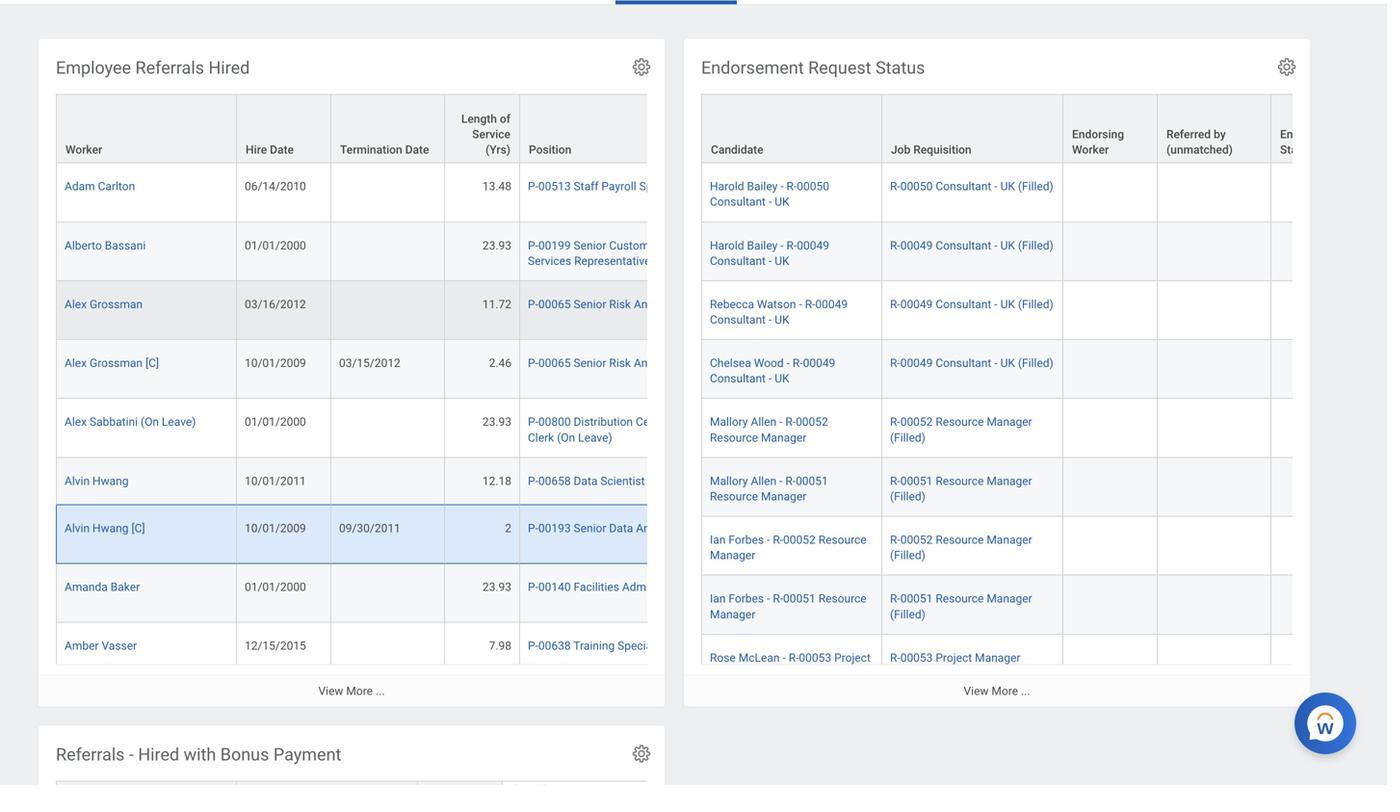 Task type: describe. For each thing, give the bounding box(es) containing it.
bailey for 00049
[[748, 239, 778, 252]]

(on inside "p-00800 distribution center clerk (on leave)"
[[557, 431, 576, 445]]

p-00638 training specialist link
[[528, 636, 668, 653]]

r-00052 resource manager (filled) link for mallory allen ‎- r-00052 resource manager
[[891, 412, 1033, 445]]

[c] for alex grossman [c]
[[146, 357, 159, 370]]

0 horizontal spatial (on
[[141, 416, 159, 429]]

alex grossman [c]
[[65, 357, 159, 370]]

‎- for rebecca watson ‎- r-00049 consultant - uk
[[799, 298, 803, 311]]

staff
[[574, 180, 599, 193]]

forbes for ian forbes ‎- r-00052 resource manager
[[729, 534, 764, 547]]

00193
[[539, 522, 571, 535]]

p-00140 facilities administrator link
[[528, 577, 693, 594]]

r- inside mallory allen ‎- r-00052 resource manager
[[786, 416, 796, 429]]

risk for 11.72
[[610, 298, 631, 311]]

service
[[473, 128, 511, 141]]

row containing rebecca watson ‎- r-00049 consultant - uk
[[702, 281, 1388, 340]]

alex sabbatini (on leave) link
[[65, 412, 196, 429]]

employee
[[56, 58, 131, 78]]

- inside the r-00050 consultant - uk (filled) link
[[995, 180, 998, 193]]

configure endorsement request status image
[[1277, 56, 1298, 78]]

09/30/2011
[[339, 522, 401, 535]]

referrals - hired with bonus payment element
[[39, 726, 1388, 786]]

referred by (unmatched) column header
[[1159, 94, 1272, 164]]

endorsement request status element
[[684, 39, 1388, 753]]

project inside r-00053 project manager (filled)
[[936, 651, 973, 665]]

endorsing worker column header
[[1064, 94, 1159, 164]]

length of service (yrs) column header
[[445, 94, 520, 164]]

more for employee referrals hired
[[346, 685, 373, 698]]

endorsement request status
[[702, 58, 926, 78]]

... for status
[[1022, 685, 1031, 698]]

endorsement for status
[[1281, 128, 1350, 141]]

row containing adam carlton
[[56, 163, 1064, 222]]

length of service (yrs) button
[[445, 95, 520, 163]]

p-00199 senior customer services representative
[[528, 239, 660, 268]]

13.48
[[483, 180, 512, 193]]

row containing rose mclean ‎- r-00053 project manager
[[702, 635, 1388, 694]]

03/15/2012
[[339, 357, 401, 370]]

date for hire date
[[270, 143, 294, 157]]

amanda
[[65, 581, 108, 594]]

1 23.93 from the top
[[483, 239, 512, 252]]

03/16/2012
[[245, 298, 306, 311]]

senior inside p-00199 senior customer services representative
[[574, 239, 607, 252]]

job requisition button
[[883, 95, 1063, 163]]

r- inside mallory allen ‎- r-00051 resource manager
[[786, 475, 796, 488]]

risk for 2.46
[[610, 357, 631, 370]]

alex grossman [c] link
[[65, 353, 159, 370]]

configure referrals - hired with bonus payment image
[[631, 744, 653, 765]]

rebecca
[[710, 298, 755, 311]]

scientist
[[601, 475, 645, 488]]

ian for ian forbes ‎- r-00051 resource manager
[[710, 593, 726, 606]]

‎- for ian forbes ‎- r-00052 resource manager
[[767, 534, 770, 547]]

p-00513 staff payroll specialist
[[528, 180, 690, 193]]

analyst for 11.72
[[634, 298, 672, 311]]

‎- for ian forbes ‎- r-00051 resource manager
[[767, 593, 770, 606]]

row containing alex grossman
[[56, 281, 1064, 340]]

r- inside rose mclean ‎- r-00053 project manager
[[789, 651, 799, 665]]

1 column header from the left
[[56, 781, 237, 786]]

hired for referrals
[[209, 58, 250, 78]]

harold bailey ‎- r-00049 consultant - uk
[[710, 239, 830, 268]]

manager inside mallory allen ‎- r-00051 resource manager
[[761, 490, 807, 504]]

view more ... for employee referrals hired
[[319, 685, 385, 698]]

... for hired
[[376, 685, 385, 698]]

rose mclean ‎- r-00053 project manager
[[710, 651, 871, 680]]

mallory for mallory allen ‎- r-00051 resource manager
[[710, 475, 748, 488]]

resource inside ian forbes ‎- r-00051 resource manager
[[819, 593, 867, 606]]

requisition
[[914, 143, 972, 157]]

row containing length of service (yrs)
[[56, 94, 1064, 164]]

position
[[529, 143, 572, 157]]

mallory allen ‎- r-00051 resource manager link
[[710, 471, 829, 504]]

amber
[[65, 640, 99, 653]]

row containing alex grossman [c]
[[56, 340, 1064, 399]]

alex for alex grossman
[[65, 298, 87, 311]]

mallory allen ‎- r-00052 resource manager
[[710, 416, 829, 445]]

endorsement for request
[[702, 58, 804, 78]]

termination
[[340, 143, 403, 157]]

row containing alvin hwang
[[56, 458, 1064, 505]]

hire date column header
[[237, 94, 332, 164]]

row containing harold bailey ‎- r-00049 consultant - uk
[[702, 222, 1388, 281]]

alvin hwang [c]
[[65, 522, 145, 535]]

uk inside rebecca watson ‎- r-00049 consultant - uk
[[775, 313, 790, 327]]

00049 inside harold bailey ‎- r-00049 consultant - uk
[[797, 239, 830, 252]]

harold for harold bailey ‎- r-00049 consultant - uk
[[710, 239, 745, 252]]

harold bailey ‎- r-00050 consultant - uk link
[[710, 176, 830, 209]]

payment
[[274, 745, 342, 765]]

uk inside harold bailey ‎- r-00049 consultant - uk
[[775, 254, 790, 268]]

alberto bassani
[[65, 239, 146, 252]]

(filled) inside the r-00050 consultant - uk (filled) link
[[1019, 180, 1054, 193]]

alvin for alvin hwang
[[65, 475, 90, 488]]

p-00513 staff payroll specialist link
[[528, 176, 690, 193]]

carlton
[[98, 180, 135, 193]]

r-00053 project manager (filled)
[[891, 651, 1021, 680]]

by
[[1214, 128, 1227, 141]]

1 01/01/2000 from the top
[[245, 239, 306, 252]]

worker inside endorsing worker
[[1073, 143, 1110, 157]]

hire date button
[[237, 95, 331, 163]]

hire
[[246, 143, 267, 157]]

01/01/2000 for alex sabbatini (on leave)
[[245, 416, 306, 429]]

23.93 for p-00140 facilities administrator
[[483, 581, 512, 594]]

r-00049 consultant - uk (filled) for harold bailey ‎- r-00049 consultant - uk
[[891, 239, 1054, 252]]

bassani
[[105, 239, 146, 252]]

row containing mallory allen ‎- r-00052 resource manager
[[702, 399, 1388, 458]]

alex grossman link
[[65, 294, 143, 311]]

senior for 2
[[574, 522, 607, 535]]

ian forbes ‎- r-00051 resource manager link
[[710, 589, 867, 621]]

alvin hwang link
[[65, 471, 129, 488]]

endorsement status
[[1281, 128, 1350, 157]]

00051 inside ian forbes ‎- r-00051 resource manager
[[784, 593, 816, 606]]

view for endorsement request status
[[964, 685, 989, 698]]

specialist inside 'link'
[[640, 180, 690, 193]]

10/01/2009 for 09/30/2011
[[245, 522, 306, 535]]

r-00050 consultant - uk (filled)
[[891, 180, 1054, 193]]

ian for ian forbes ‎- r-00052 resource manager
[[710, 534, 726, 547]]

p- for adam carlton
[[528, 180, 539, 193]]

adam
[[65, 180, 95, 193]]

job requisition
[[892, 143, 972, 157]]

mallory allen ‎- r-00051 resource manager
[[710, 475, 829, 504]]

employee referrals hired element
[[39, 39, 1064, 741]]

mallory allen ‎- r-00052 resource manager link
[[710, 412, 829, 445]]

‎- for harold bailey ‎- r-00049 consultant - uk
[[781, 239, 784, 252]]

00049 inside rebecca watson ‎- r-00049 consultant - uk
[[816, 298, 848, 311]]

center
[[636, 416, 670, 429]]

rebecca watson ‎- r-00049 consultant - uk link
[[710, 294, 848, 327]]

‎- for mallory allen ‎- r-00051 resource manager
[[780, 475, 783, 488]]

candidate
[[711, 143, 764, 157]]

consultant inside rebecca watson ‎- r-00049 consultant - uk
[[710, 313, 766, 327]]

hwang for alvin hwang [c]
[[93, 522, 129, 535]]

00140
[[539, 581, 571, 594]]

11.72
[[483, 298, 512, 311]]

1 r-00051 resource manager (filled) link from the top
[[891, 471, 1033, 504]]

sabbatini
[[90, 416, 138, 429]]

00513
[[539, 180, 571, 193]]

‎- for chelsea wood ‎- r-00049 consultant - uk
[[787, 357, 790, 370]]

amber vasser link
[[65, 636, 137, 653]]

endorsement status button
[[1272, 95, 1385, 163]]

00065 for 11.72
[[539, 298, 571, 311]]

project inside rose mclean ‎- r-00053 project manager
[[835, 651, 871, 665]]

watson
[[758, 298, 797, 311]]

p- for alvin hwang [c]
[[528, 522, 539, 535]]

0 horizontal spatial data
[[574, 475, 598, 488]]

analyst for 2
[[636, 522, 675, 535]]

(filled) inside r-00053 project manager (filled)
[[891, 667, 926, 680]]

r-00053 project manager (filled) link
[[891, 648, 1021, 680]]

adam carlton link
[[65, 176, 135, 193]]

termination date button
[[332, 95, 444, 163]]

amber vasser
[[65, 640, 137, 653]]

length of service (yrs)
[[462, 112, 511, 157]]

hired for -
[[138, 745, 179, 765]]

alex grossman
[[65, 298, 143, 311]]

facilities
[[574, 581, 620, 594]]

0 horizontal spatial status
[[876, 58, 926, 78]]

grossman for alex grossman [c]
[[90, 357, 143, 370]]

view more ... link for status
[[684, 675, 1311, 707]]

- inside referrals - hired with bonus payment element
[[129, 745, 134, 765]]

manager inside ian forbes ‎- r-00051 resource manager
[[710, 608, 756, 621]]

3 column header from the left
[[418, 781, 503, 786]]

00051 inside mallory allen ‎- r-00051 resource manager
[[796, 475, 829, 488]]

p-00658 data scientist link
[[528, 471, 645, 488]]

chelsea wood ‎- r-00049 consultant - uk link
[[710, 353, 836, 386]]

endorsing worker
[[1073, 128, 1125, 157]]

alex for alex sabbatini (on leave)
[[65, 416, 87, 429]]

p-00800 distribution center clerk (on leave) link
[[528, 412, 670, 445]]

amanda baker link
[[65, 577, 140, 594]]

row containing harold bailey ‎- r-00050 consultant - uk
[[702, 163, 1388, 222]]

uk inside 'chelsea wood ‎- r-00049 consultant - uk'
[[775, 372, 790, 386]]

00052 inside mallory allen ‎- r-00052 resource manager
[[796, 416, 829, 429]]

0 vertical spatial referrals
[[135, 58, 204, 78]]

00199
[[539, 239, 571, 252]]

distribution
[[574, 416, 633, 429]]

p-00199 senior customer services representative link
[[528, 235, 660, 268]]

row containing chelsea wood ‎- r-00049 consultant - uk
[[702, 340, 1388, 399]]



Task type: locate. For each thing, give the bounding box(es) containing it.
1 vertical spatial bailey
[[748, 239, 778, 252]]

p-00193 senior data analyst
[[528, 522, 675, 535]]

2 r-00051 resource manager (filled) from the top
[[891, 593, 1033, 621]]

p-00065 senior risk analyst for 2.46
[[528, 357, 672, 370]]

job
[[892, 143, 911, 157]]

00053 inside rose mclean ‎- r-00053 project manager
[[799, 651, 832, 665]]

1 horizontal spatial status
[[1281, 143, 1314, 157]]

2 view from the left
[[964, 685, 989, 698]]

view inside 'employee referrals hired' element
[[319, 685, 344, 698]]

1 bailey from the top
[[748, 180, 778, 193]]

1 vertical spatial allen
[[751, 475, 777, 488]]

‎- down harold bailey ‎- r-00050 consultant - uk
[[781, 239, 784, 252]]

1 horizontal spatial view more ...
[[964, 685, 1031, 698]]

‎- right the wood
[[787, 357, 790, 370]]

0 horizontal spatial ...
[[376, 685, 385, 698]]

hired
[[209, 58, 250, 78], [138, 745, 179, 765]]

1 harold from the top
[[710, 180, 745, 193]]

0 vertical spatial analyst
[[634, 298, 672, 311]]

view more ... up 'payment'
[[319, 685, 385, 698]]

row containing alvin hwang [c]
[[56, 505, 1064, 564]]

1 vertical spatial r-00049 consultant - uk (filled)
[[891, 298, 1054, 311]]

1 horizontal spatial 00053
[[901, 651, 933, 665]]

0 vertical spatial endorsement
[[702, 58, 804, 78]]

00800
[[539, 416, 571, 429]]

mallory for mallory allen ‎- r-00052 resource manager
[[710, 416, 748, 429]]

0 vertical spatial ian
[[710, 534, 726, 547]]

senior up representative
[[574, 239, 607, 252]]

view more ... down r-00053 project manager (filled)
[[964, 685, 1031, 698]]

analyst
[[634, 298, 672, 311], [634, 357, 672, 370], [636, 522, 675, 535]]

1 vertical spatial [c]
[[132, 522, 145, 535]]

allen for 00052
[[751, 416, 777, 429]]

worker button
[[57, 95, 236, 163]]

length
[[462, 112, 497, 126]]

2 forbes from the top
[[729, 593, 764, 606]]

2 r-00052 resource manager (filled) link from the top
[[891, 530, 1033, 563]]

endorsement down configure endorsement request status "image"
[[1281, 128, 1350, 141]]

1 mallory from the top
[[710, 416, 748, 429]]

alvin for alvin hwang [c]
[[65, 522, 90, 535]]

1 ian from the top
[[710, 534, 726, 547]]

consultant inside harold bailey ‎- r-00049 consultant - uk
[[710, 254, 766, 268]]

‎- inside harold bailey ‎- r-00049 consultant - uk
[[781, 239, 784, 252]]

position button
[[520, 95, 701, 163]]

1 grossman from the top
[[90, 298, 143, 311]]

2 r-00049 consultant - uk (filled) link from the top
[[891, 294, 1054, 311]]

data down scientist
[[610, 522, 634, 535]]

hwang down 'alvin hwang'
[[93, 522, 129, 535]]

termination date column header
[[332, 94, 445, 164]]

2 project from the left
[[936, 651, 973, 665]]

1 view more ... from the left
[[319, 685, 385, 698]]

r- inside r-00053 project manager (filled)
[[891, 651, 901, 665]]

1 senior from the top
[[574, 239, 607, 252]]

2 allen from the top
[[751, 475, 777, 488]]

specialist right payroll
[[640, 180, 690, 193]]

row containing ian forbes ‎- r-00052 resource manager
[[702, 517, 1388, 576]]

p- inside "p-00800 distribution center clerk (on leave)"
[[528, 416, 539, 429]]

grossman up alex grossman [c] link
[[90, 298, 143, 311]]

r-00052 resource manager (filled) for mallory allen ‎- r-00052 resource manager
[[891, 416, 1033, 445]]

senior down representative
[[574, 298, 607, 311]]

1 r-00052 resource manager (filled) from the top
[[891, 416, 1033, 445]]

row containing alex sabbatini (on leave)
[[56, 399, 1064, 458]]

0 horizontal spatial date
[[270, 143, 294, 157]]

‎- down ian forbes ‎- r-00052 resource manager
[[767, 593, 770, 606]]

1 vertical spatial r-00051 resource manager (filled) link
[[891, 589, 1033, 621]]

0 horizontal spatial leave)
[[162, 416, 196, 429]]

0 vertical spatial 23.93
[[483, 239, 512, 252]]

00050
[[797, 180, 830, 193], [901, 180, 933, 193]]

forbes up mclean
[[729, 593, 764, 606]]

0 vertical spatial r-00051 resource manager (filled) link
[[891, 471, 1033, 504]]

forbes inside ian forbes ‎- r-00052 resource manager
[[729, 534, 764, 547]]

1 r-00049 consultant - uk (filled) from the top
[[891, 239, 1054, 252]]

0 vertical spatial data
[[574, 475, 598, 488]]

senior
[[574, 239, 607, 252], [574, 298, 607, 311], [574, 357, 607, 370], [574, 522, 607, 535]]

consultant inside 'chelsea wood ‎- r-00049 consultant - uk'
[[710, 372, 766, 386]]

r-00049 consultant - uk (filled) link for harold bailey ‎- r-00049 consultant - uk
[[891, 235, 1054, 252]]

p- right the '11.72'
[[528, 298, 539, 311]]

1 r-00052 resource manager (filled) link from the top
[[891, 412, 1033, 445]]

hwang up alvin hwang [c] "link"
[[93, 475, 129, 488]]

configure employee referrals hired image
[[631, 56, 653, 78]]

forbes inside ian forbes ‎- r-00051 resource manager
[[729, 593, 764, 606]]

‎- right mclean
[[783, 651, 786, 665]]

2 vertical spatial 23.93
[[483, 581, 512, 594]]

2 bailey from the top
[[748, 239, 778, 252]]

‎- inside harold bailey ‎- r-00050 consultant - uk
[[781, 180, 784, 193]]

0 vertical spatial specialist
[[640, 180, 690, 193]]

p-00193 senior data analyst link
[[528, 518, 675, 535]]

r-00049 consultant - uk (filled) link for rebecca watson ‎- r-00049 consultant - uk
[[891, 294, 1054, 311]]

uk inside harold bailey ‎- r-00050 consultant - uk
[[775, 195, 790, 209]]

6 p- from the top
[[528, 475, 539, 488]]

1 vertical spatial forbes
[[729, 593, 764, 606]]

status down configure endorsement request status "image"
[[1281, 143, 1314, 157]]

status inside 'endorsement status'
[[1281, 143, 1314, 157]]

hwang inside "link"
[[93, 522, 129, 535]]

3 r-00049 consultant - uk (filled) link from the top
[[891, 353, 1054, 370]]

0 vertical spatial leave)
[[162, 416, 196, 429]]

manager
[[987, 416, 1033, 429], [761, 431, 807, 445], [987, 475, 1033, 488], [761, 490, 807, 504], [987, 534, 1033, 547], [710, 549, 756, 563], [987, 593, 1033, 606], [710, 608, 756, 621], [976, 651, 1021, 665], [710, 667, 756, 680]]

0 vertical spatial p-00065 senior risk analyst link
[[528, 294, 672, 311]]

0 vertical spatial 01/01/2000
[[245, 239, 306, 252]]

2 vertical spatial r-00049 consultant - uk (filled) link
[[891, 353, 1054, 370]]

alex down alex grossman at the left
[[65, 357, 87, 370]]

1 vertical spatial (on
[[557, 431, 576, 445]]

1 horizontal spatial data
[[610, 522, 634, 535]]

alvin hwang
[[65, 475, 129, 488]]

1 view from the left
[[319, 685, 344, 698]]

bailey inside harold bailey ‎- r-00050 consultant - uk
[[748, 180, 778, 193]]

p- for alex grossman
[[528, 298, 539, 311]]

0 vertical spatial p-00065 senior risk analyst
[[528, 298, 672, 311]]

0 vertical spatial r-00049 consultant - uk (filled)
[[891, 239, 1054, 252]]

1 vertical spatial 00065
[[539, 357, 571, 370]]

12.18
[[483, 475, 512, 488]]

1 vertical spatial r-00051 resource manager (filled)
[[891, 593, 1033, 621]]

(on right sabbatini
[[141, 416, 159, 429]]

manager inside mallory allen ‎- r-00052 resource manager
[[761, 431, 807, 445]]

1 10/01/2009 from the top
[[245, 357, 306, 370]]

p-00065 senior risk analyst link
[[528, 294, 672, 311], [528, 353, 672, 370]]

status right request
[[876, 58, 926, 78]]

-
[[995, 180, 998, 193], [769, 195, 772, 209], [995, 239, 998, 252], [769, 254, 772, 268], [995, 298, 998, 311], [769, 313, 772, 327], [995, 357, 998, 370], [769, 372, 772, 386], [129, 745, 134, 765]]

grossman up alex sabbatini (on leave) link
[[90, 357, 143, 370]]

(yrs)
[[486, 143, 511, 157]]

alvin up alvin hwang [c] "link"
[[65, 475, 90, 488]]

consultant inside harold bailey ‎- r-00050 consultant - uk
[[710, 195, 766, 209]]

0 vertical spatial harold
[[710, 180, 745, 193]]

mallory inside mallory allen ‎- r-00052 resource manager
[[710, 416, 748, 429]]

1 vertical spatial alex
[[65, 357, 87, 370]]

0 vertical spatial hired
[[209, 58, 250, 78]]

2 23.93 from the top
[[483, 416, 512, 429]]

alex left sabbatini
[[65, 416, 87, 429]]

leave) right sabbatini
[[162, 416, 196, 429]]

0 vertical spatial alex
[[65, 298, 87, 311]]

1 horizontal spatial ...
[[1022, 685, 1031, 698]]

1 r-00049 consultant - uk (filled) link from the top
[[891, 235, 1054, 252]]

p-00065 senior risk analyst link down representative
[[528, 294, 672, 311]]

0 horizontal spatial hired
[[138, 745, 179, 765]]

resource inside ian forbes ‎- r-00052 resource manager
[[819, 534, 867, 547]]

1 r-00051 resource manager (filled) from the top
[[891, 475, 1033, 504]]

0 horizontal spatial endorsement
[[702, 58, 804, 78]]

view for employee referrals hired
[[319, 685, 344, 698]]

0 horizontal spatial view more ... link
[[39, 675, 665, 707]]

harold inside harold bailey ‎- r-00049 consultant - uk
[[710, 239, 745, 252]]

0 vertical spatial mallory
[[710, 416, 748, 429]]

hired up hire date popup button
[[209, 58, 250, 78]]

0 horizontal spatial worker
[[66, 143, 102, 157]]

0 horizontal spatial more
[[346, 685, 373, 698]]

2 p- from the top
[[528, 239, 539, 252]]

(on down 00800
[[557, 431, 576, 445]]

1 horizontal spatial project
[[936, 651, 973, 665]]

- inside 'chelsea wood ‎- r-00049 consultant - uk'
[[769, 372, 772, 386]]

1 horizontal spatial more
[[992, 685, 1019, 698]]

01/01/2000 up 03/16/2012 on the left of the page
[[245, 239, 306, 252]]

endorsement inside popup button
[[1281, 128, 1350, 141]]

r- inside ian forbes ‎- r-00052 resource manager
[[773, 534, 784, 547]]

- inside rebecca watson ‎- r-00049 consultant - uk
[[769, 313, 772, 327]]

p-00140 facilities administrator
[[528, 581, 693, 594]]

1 horizontal spatial endorsement
[[1281, 128, 1350, 141]]

p- for amanda baker
[[528, 581, 539, 594]]

worker column header
[[56, 94, 237, 164]]

23.93
[[483, 239, 512, 252], [483, 416, 512, 429], [483, 581, 512, 594]]

2 vertical spatial r-00049 consultant - uk (filled)
[[891, 357, 1054, 370]]

harold bailey ‎- r-00050 consultant - uk
[[710, 180, 830, 209]]

1 p-00065 senior risk analyst link from the top
[[528, 294, 672, 311]]

[c] up alex sabbatini (on leave) link
[[146, 357, 159, 370]]

0 vertical spatial bailey
[[748, 180, 778, 193]]

alex sabbatini (on leave)
[[65, 416, 196, 429]]

0 horizontal spatial view more ...
[[319, 685, 385, 698]]

bailey down harold bailey ‎- r-00050 consultant - uk
[[748, 239, 778, 252]]

alvin down 'alvin hwang'
[[65, 522, 90, 535]]

r- inside harold bailey ‎- r-00050 consultant - uk
[[787, 180, 797, 193]]

[c] up baker
[[132, 522, 145, 535]]

mclean
[[739, 651, 780, 665]]

harold down candidate
[[710, 180, 745, 193]]

ian inside ian forbes ‎- r-00052 resource manager
[[710, 534, 726, 547]]

00052 inside ian forbes ‎- r-00052 resource manager
[[784, 534, 816, 547]]

1 vertical spatial alvin
[[65, 522, 90, 535]]

0 vertical spatial allen
[[751, 416, 777, 429]]

r- inside the r-00050 consultant - uk (filled) link
[[891, 180, 901, 193]]

1 alvin from the top
[[65, 475, 90, 488]]

senior for 11.72
[[574, 298, 607, 311]]

1 00053 from the left
[[799, 651, 832, 665]]

01/01/2000 for amanda baker
[[245, 581, 306, 594]]

4 p- from the top
[[528, 357, 539, 370]]

1 vertical spatial data
[[610, 522, 634, 535]]

(on
[[141, 416, 159, 429], [557, 431, 576, 445]]

01/01/2000 up 12/15/2015
[[245, 581, 306, 594]]

of
[[500, 112, 511, 126]]

1 vertical spatial hwang
[[93, 522, 129, 535]]

endorsement up candidate popup button
[[702, 58, 804, 78]]

1 horizontal spatial view
[[964, 685, 989, 698]]

p- right the 2
[[528, 522, 539, 535]]

2 00065 from the top
[[539, 357, 571, 370]]

2 column header from the left
[[237, 781, 418, 786]]

2 mallory from the top
[[710, 475, 748, 488]]

2 ... from the left
[[1022, 685, 1031, 698]]

row containing amanda baker
[[56, 564, 1064, 623]]

view more ... for endorsement request status
[[964, 685, 1031, 698]]

1 vertical spatial r-00052 resource manager (filled) link
[[891, 530, 1033, 563]]

2 r-00049 consultant - uk (filled) from the top
[[891, 298, 1054, 311]]

manager inside rose mclean ‎- r-00053 project manager
[[710, 667, 756, 680]]

allen down mallory allen ‎- r-00052 resource manager
[[751, 475, 777, 488]]

0 horizontal spatial 00050
[[797, 180, 830, 193]]

0 vertical spatial r-00049 consultant - uk (filled) link
[[891, 235, 1054, 252]]

bonus
[[220, 745, 269, 765]]

more inside endorsement request status element
[[992, 685, 1019, 698]]

3 p- from the top
[[528, 298, 539, 311]]

4 senior from the top
[[574, 522, 607, 535]]

p- down 00193 in the left of the page
[[528, 581, 539, 594]]

row containing endorsing worker
[[702, 94, 1388, 164]]

06/14/2010
[[245, 180, 306, 193]]

senior right 00193 in the left of the page
[[574, 522, 607, 535]]

2 grossman from the top
[[90, 357, 143, 370]]

3 r-00049 consultant - uk (filled) from the top
[[891, 357, 1054, 370]]

risk down representative
[[610, 298, 631, 311]]

‎- inside ian forbes ‎- r-00051 resource manager
[[767, 593, 770, 606]]

0 vertical spatial [c]
[[146, 357, 159, 370]]

bailey down candidate
[[748, 180, 778, 193]]

r-00049 consultant - uk (filled) link for chelsea wood ‎- r-00049 consultant - uk
[[891, 353, 1054, 370]]

2 view more ... from the left
[[964, 685, 1031, 698]]

p-
[[528, 180, 539, 193], [528, 239, 539, 252], [528, 298, 539, 311], [528, 357, 539, 370], [528, 416, 539, 429], [528, 475, 539, 488], [528, 522, 539, 535], [528, 581, 539, 594], [528, 640, 539, 653]]

harold bailey ‎- r-00049 consultant - uk link
[[710, 235, 830, 268]]

forbes down mallory allen ‎- r-00051 resource manager
[[729, 534, 764, 547]]

00053
[[799, 651, 832, 665], [901, 651, 933, 665]]

- inside harold bailey ‎- r-00049 consultant - uk
[[769, 254, 772, 268]]

‎- inside rebecca watson ‎- r-00049 consultant - uk
[[799, 298, 803, 311]]

leave) down distribution
[[578, 431, 613, 445]]

risk up distribution
[[610, 357, 631, 370]]

analyst down scientist
[[636, 522, 675, 535]]

1 00065 from the top
[[539, 298, 571, 311]]

‎- for harold bailey ‎- r-00050 consultant - uk
[[781, 180, 784, 193]]

worker up adam
[[66, 143, 102, 157]]

‎- down mallory allen ‎- r-00051 resource manager
[[767, 534, 770, 547]]

p- right 2.46
[[528, 357, 539, 370]]

2 vertical spatial 01/01/2000
[[245, 581, 306, 594]]

1 horizontal spatial view more ... link
[[684, 675, 1311, 707]]

2 alex from the top
[[65, 357, 87, 370]]

2 worker from the left
[[1073, 143, 1110, 157]]

10/01/2011
[[245, 475, 306, 488]]

1 vertical spatial endorsement
[[1281, 128, 1350, 141]]

‎- inside mallory allen ‎- r-00052 resource manager
[[780, 416, 783, 429]]

analyst up center
[[634, 357, 672, 370]]

date right hire
[[270, 143, 294, 157]]

alberto bassani link
[[65, 235, 146, 252]]

00065 for 2.46
[[539, 357, 571, 370]]

p-00800 distribution center clerk (on leave)
[[528, 416, 670, 445]]

3 senior from the top
[[574, 357, 607, 370]]

hired left with
[[138, 745, 179, 765]]

specialist right training
[[618, 640, 668, 653]]

12/15/2015
[[245, 640, 306, 653]]

p- up clerk
[[528, 416, 539, 429]]

1 worker from the left
[[66, 143, 102, 157]]

‎- down mallory allen ‎- r-00052 resource manager
[[780, 475, 783, 488]]

1 risk from the top
[[610, 298, 631, 311]]

1 vertical spatial p-00065 senior risk analyst
[[528, 357, 672, 370]]

2 00053 from the left
[[901, 651, 933, 665]]

2 harold from the top
[[710, 239, 745, 252]]

00050 down job requisition
[[901, 180, 933, 193]]

0 vertical spatial 10/01/2009
[[245, 357, 306, 370]]

resource inside mallory allen ‎- r-00051 resource manager
[[710, 490, 759, 504]]

view
[[319, 685, 344, 698], [964, 685, 989, 698]]

1 alex from the top
[[65, 298, 87, 311]]

wood
[[754, 357, 784, 370]]

0 vertical spatial r-00052 resource manager (filled) link
[[891, 412, 1033, 445]]

harold up the rebecca
[[710, 239, 745, 252]]

amanda baker
[[65, 581, 140, 594]]

2 vertical spatial analyst
[[636, 522, 675, 535]]

referrals
[[135, 58, 204, 78], [56, 745, 125, 765]]

row inside referrals - hired with bonus payment element
[[56, 781, 1388, 786]]

2 r-00051 resource manager (filled) link from the top
[[891, 589, 1033, 621]]

request
[[809, 58, 872, 78]]

p- right 12.18
[[528, 475, 539, 488]]

p-00065 senior risk analyst for 11.72
[[528, 298, 672, 311]]

bailey for 00050
[[748, 180, 778, 193]]

r-00049 consultant - uk (filled) for rebecca watson ‎- r-00049 consultant - uk
[[891, 298, 1054, 311]]

mallory down mallory allen ‎- r-00052 resource manager
[[710, 475, 748, 488]]

p-00065 senior risk analyst link for 11.72
[[528, 294, 672, 311]]

1 vertical spatial analyst
[[634, 357, 672, 370]]

p- for alex sabbatini (on leave)
[[528, 416, 539, 429]]

mallory down chelsea
[[710, 416, 748, 429]]

2 view more ... link from the left
[[684, 675, 1311, 707]]

23.93 for p-00800 distribution center clerk (on leave)
[[483, 416, 512, 429]]

ian down mallory allen ‎- r-00051 resource manager
[[710, 534, 726, 547]]

p-00658 data scientist
[[528, 475, 645, 488]]

p- right the 7.98
[[528, 640, 539, 653]]

harold inside harold bailey ‎- r-00050 consultant - uk
[[710, 180, 745, 193]]

9 p- from the top
[[528, 640, 539, 653]]

2 ian from the top
[[710, 593, 726, 606]]

2.46
[[489, 357, 512, 370]]

ian inside ian forbes ‎- r-00051 resource manager
[[710, 593, 726, 606]]

1 vertical spatial status
[[1281, 143, 1314, 157]]

worker inside 'employee referrals hired' element
[[66, 143, 102, 157]]

allen down 'chelsea wood ‎- r-00049 consultant - uk'
[[751, 416, 777, 429]]

... inside 'employee referrals hired' element
[[376, 685, 385, 698]]

0 vertical spatial forbes
[[729, 534, 764, 547]]

1 vertical spatial p-00065 senior risk analyst link
[[528, 353, 672, 370]]

specialist
[[640, 180, 690, 193], [618, 640, 668, 653]]

r-00052 resource manager (filled) link for ian forbes ‎- r-00052 resource manager
[[891, 530, 1033, 563]]

candidate button
[[703, 95, 882, 163]]

representative
[[575, 254, 651, 268]]

‎- inside rose mclean ‎- r-00053 project manager
[[783, 651, 786, 665]]

project
[[835, 651, 871, 665], [936, 651, 973, 665]]

employee referrals hired
[[56, 58, 250, 78]]

3 alex from the top
[[65, 416, 87, 429]]

01/01/2000 up 10/01/2011
[[245, 416, 306, 429]]

‎- down candidate column header
[[781, 180, 784, 193]]

customer
[[610, 239, 660, 252]]

referred by (unmatched)
[[1167, 128, 1234, 157]]

7 p- from the top
[[528, 522, 539, 535]]

view up 'payment'
[[319, 685, 344, 698]]

r-00050 consultant - uk (filled) link
[[891, 176, 1054, 193]]

alvin
[[65, 475, 90, 488], [65, 522, 90, 535]]

2 vertical spatial alex
[[65, 416, 87, 429]]

candidate column header
[[702, 94, 883, 164]]

more inside 'employee referrals hired' element
[[346, 685, 373, 698]]

p- for alex grossman [c]
[[528, 357, 539, 370]]

view down r-00053 project manager (filled)
[[964, 685, 989, 698]]

2 01/01/2000 from the top
[[245, 416, 306, 429]]

1 vertical spatial r-00049 consultant - uk (filled) link
[[891, 294, 1054, 311]]

rose mclean ‎- r-00053 project manager link
[[710, 648, 871, 680]]

p-00065 senior risk analyst link up distribution
[[528, 353, 672, 370]]

0 horizontal spatial view
[[319, 685, 344, 698]]

p-00065 senior risk analyst link for 2.46
[[528, 353, 672, 370]]

1 vertical spatial risk
[[610, 357, 631, 370]]

row containing mallory allen ‎- r-00051 resource manager
[[702, 458, 1388, 517]]

harold for harold bailey ‎- r-00050 consultant - uk
[[710, 180, 745, 193]]

manager inside ian forbes ‎- r-00052 resource manager
[[710, 549, 756, 563]]

ian
[[710, 534, 726, 547], [710, 593, 726, 606]]

r- inside ian forbes ‎- r-00051 resource manager
[[773, 593, 784, 606]]

1 ... from the left
[[376, 685, 385, 698]]

1 vertical spatial 23.93
[[483, 416, 512, 429]]

- inside harold bailey ‎- r-00050 consultant - uk
[[769, 195, 772, 209]]

0 vertical spatial hwang
[[93, 475, 129, 488]]

more for endorsement request status
[[992, 685, 1019, 698]]

r- inside 'chelsea wood ‎- r-00049 consultant - uk'
[[793, 357, 803, 370]]

p-00065 senior risk analyst up distribution
[[528, 357, 672, 370]]

1 horizontal spatial (on
[[557, 431, 576, 445]]

0 horizontal spatial 00053
[[799, 651, 832, 665]]

row containing amber vasser
[[56, 623, 1064, 682]]

1 vertical spatial leave)
[[578, 431, 613, 445]]

0 vertical spatial 00065
[[539, 298, 571, 311]]

senior for 2.46
[[574, 357, 607, 370]]

10/01/2009 for 03/15/2012
[[245, 357, 306, 370]]

1 horizontal spatial worker
[[1073, 143, 1110, 157]]

column header
[[56, 781, 237, 786], [237, 781, 418, 786], [418, 781, 503, 786]]

r-00052 resource manager (filled) link
[[891, 412, 1033, 445], [891, 530, 1033, 563]]

view more ... link for hired
[[39, 675, 665, 707]]

3 01/01/2000 from the top
[[245, 581, 306, 594]]

view more ... inside endorsement request status element
[[964, 685, 1031, 698]]

p-00065 senior risk analyst down representative
[[528, 298, 672, 311]]

baker
[[111, 581, 140, 594]]

view more ... inside 'employee referrals hired' element
[[319, 685, 385, 698]]

1 vertical spatial harold
[[710, 239, 745, 252]]

8 p- from the top
[[528, 581, 539, 594]]

p- inside p-00199 senior customer services representative
[[528, 239, 539, 252]]

view inside endorsement request status element
[[964, 685, 989, 698]]

0 vertical spatial status
[[876, 58, 926, 78]]

10/01/2009 down 10/01/2011
[[245, 522, 306, 535]]

1 allen from the top
[[751, 416, 777, 429]]

0 vertical spatial alvin
[[65, 475, 90, 488]]

2
[[505, 522, 512, 535]]

1 vertical spatial ian
[[710, 593, 726, 606]]

... inside endorsement request status element
[[1022, 685, 1031, 698]]

hwang for alvin hwang
[[93, 475, 129, 488]]

00050 inside harold bailey ‎- r-00050 consultant - uk
[[797, 180, 830, 193]]

2 alvin from the top
[[65, 522, 90, 535]]

2 p-00065 senior risk analyst link from the top
[[528, 353, 672, 370]]

date for termination date
[[405, 143, 429, 157]]

[c] for alvin hwang [c]
[[132, 522, 145, 535]]

2 risk from the top
[[610, 357, 631, 370]]

date inside 'column header'
[[405, 143, 429, 157]]

alvin inside "link"
[[65, 522, 90, 535]]

2 more from the left
[[992, 685, 1019, 698]]

grossman for alex grossman
[[90, 298, 143, 311]]

endorsing worker button
[[1064, 95, 1158, 163]]

mallory inside mallory allen ‎- r-00051 resource manager
[[710, 475, 748, 488]]

2 date from the left
[[405, 143, 429, 157]]

‎- right watson
[[799, 298, 803, 311]]

allen inside mallory allen ‎- r-00052 resource manager
[[751, 416, 777, 429]]

resource inside mallory allen ‎- r-00052 resource manager
[[710, 431, 759, 445]]

view more ...
[[319, 685, 385, 698], [964, 685, 1031, 698]]

alex down 'alberto'
[[65, 298, 87, 311]]

alex for alex grossman [c]
[[65, 357, 87, 370]]

‎- inside mallory allen ‎- r-00051 resource manager
[[780, 475, 783, 488]]

‎- down 'chelsea wood ‎- r-00049 consultant - uk'
[[780, 416, 783, 429]]

forbes
[[729, 534, 764, 547], [729, 593, 764, 606]]

job requisition column header
[[883, 94, 1064, 164]]

1 horizontal spatial hired
[[209, 58, 250, 78]]

date right termination at the top left
[[405, 143, 429, 157]]

harold
[[710, 180, 745, 193], [710, 239, 745, 252]]

00051
[[796, 475, 829, 488], [901, 475, 933, 488], [784, 593, 816, 606], [901, 593, 933, 606]]

cell
[[332, 163, 445, 222], [1064, 163, 1159, 222], [1159, 163, 1272, 222], [1272, 163, 1386, 222], [332, 222, 445, 281], [1064, 222, 1159, 281], [1159, 222, 1272, 281], [1272, 222, 1386, 281], [332, 281, 445, 340], [1064, 281, 1159, 340], [1159, 281, 1272, 340], [1272, 281, 1386, 340], [1064, 340, 1159, 399], [1159, 340, 1272, 399], [1272, 340, 1386, 399], [332, 399, 445, 458], [1064, 399, 1159, 458], [1159, 399, 1272, 458], [1272, 399, 1386, 458], [332, 458, 445, 505], [1064, 458, 1159, 517], [1159, 458, 1272, 517], [1272, 458, 1386, 517], [1064, 517, 1159, 576], [1159, 517, 1272, 576], [1272, 517, 1386, 576], [332, 564, 445, 623], [1064, 576, 1159, 635], [1159, 576, 1272, 635], [1272, 576, 1386, 635], [332, 623, 445, 682], [1159, 635, 1272, 694], [1272, 635, 1386, 694]]

1 project from the left
[[835, 651, 871, 665]]

p- up services
[[528, 239, 539, 252]]

2 10/01/2009 from the top
[[245, 522, 306, 535]]

row containing alberto bassani
[[56, 222, 1064, 281]]

23.93 left 00800
[[483, 416, 512, 429]]

00049 inside 'chelsea wood ‎- r-00049 consultant - uk'
[[803, 357, 836, 370]]

3 23.93 from the top
[[483, 581, 512, 594]]

1 horizontal spatial referrals
[[135, 58, 204, 78]]

bailey inside harold bailey ‎- r-00049 consultant - uk
[[748, 239, 778, 252]]

1 p- from the top
[[528, 180, 539, 193]]

ian up rose
[[710, 593, 726, 606]]

consultant
[[936, 180, 992, 193], [710, 195, 766, 209], [936, 239, 992, 252], [710, 254, 766, 268], [936, 298, 992, 311], [710, 313, 766, 327], [936, 357, 992, 370], [710, 372, 766, 386]]

1 00050 from the left
[[797, 180, 830, 193]]

resource
[[936, 416, 984, 429], [710, 431, 759, 445], [936, 475, 984, 488], [710, 490, 759, 504], [819, 534, 867, 547], [936, 534, 984, 547], [819, 593, 867, 606], [936, 593, 984, 606]]

1 vertical spatial hired
[[138, 745, 179, 765]]

r-00052 resource manager (filled) for ian forbes ‎- r-00052 resource manager
[[891, 534, 1033, 563]]

worker down endorsing
[[1073, 143, 1110, 157]]

forbes for ian forbes ‎- r-00051 resource manager
[[729, 593, 764, 606]]

10/01/2009 down 03/16/2012 on the left of the page
[[245, 357, 306, 370]]

data right 00658
[[574, 475, 598, 488]]

date inside column header
[[270, 143, 294, 157]]

0 horizontal spatial referrals
[[56, 745, 125, 765]]

00065 right 2.46
[[539, 357, 571, 370]]

1 p-00065 senior risk analyst from the top
[[528, 298, 672, 311]]

administrator
[[623, 581, 693, 594]]

alvin hwang [c] link
[[65, 518, 145, 535]]

‎- inside ian forbes ‎- r-00052 resource manager
[[767, 534, 770, 547]]

p- for amber vasser
[[528, 640, 539, 653]]

p- for alvin hwang
[[528, 475, 539, 488]]

mallory
[[710, 416, 748, 429], [710, 475, 748, 488]]

23.93 left 00140
[[483, 581, 512, 594]]

1 vertical spatial referrals
[[56, 745, 125, 765]]

[c] inside "link"
[[132, 522, 145, 535]]

00638
[[539, 640, 571, 653]]

00050 down candidate column header
[[797, 180, 830, 193]]

ian forbes ‎- r-00052 resource manager link
[[710, 530, 867, 563]]

1 view more ... link from the left
[[39, 675, 665, 707]]

2 senior from the top
[[574, 298, 607, 311]]

manager inside r-00053 project manager (filled)
[[976, 651, 1021, 665]]

‎- for mallory allen ‎- r-00052 resource manager
[[780, 416, 783, 429]]

00053 inside r-00053 project manager (filled)
[[901, 651, 933, 665]]

0 vertical spatial (on
[[141, 416, 159, 429]]

r-00049 consultant - uk (filled) for chelsea wood ‎- r-00049 consultant - uk
[[891, 357, 1054, 370]]

tab
[[616, 0, 737, 4]]

(unmatched)
[[1167, 143, 1234, 157]]

data
[[574, 475, 598, 488], [610, 522, 634, 535]]

1 horizontal spatial 00050
[[901, 180, 933, 193]]

senior up distribution
[[574, 357, 607, 370]]

row containing ian forbes ‎- r-00051 resource manager
[[702, 576, 1388, 635]]

1 date from the left
[[270, 143, 294, 157]]

2 p-00065 senior risk analyst from the top
[[528, 357, 672, 370]]

1 vertical spatial specialist
[[618, 640, 668, 653]]

r- inside harold bailey ‎- r-00049 consultant - uk
[[787, 239, 797, 252]]

hwang
[[93, 475, 129, 488], [93, 522, 129, 535]]

1 horizontal spatial date
[[405, 143, 429, 157]]

0 horizontal spatial project
[[835, 651, 871, 665]]

clerk
[[528, 431, 554, 445]]

2 00050 from the left
[[901, 180, 933, 193]]

rose
[[710, 651, 736, 665]]

allen for 00051
[[751, 475, 777, 488]]

1 vertical spatial 01/01/2000
[[245, 416, 306, 429]]

2 r-00052 resource manager (filled) from the top
[[891, 534, 1033, 563]]

5 p- from the top
[[528, 416, 539, 429]]

00050 inside the r-00050 consultant - uk (filled) link
[[901, 180, 933, 193]]

row
[[56, 94, 1064, 164], [702, 94, 1388, 164], [56, 163, 1064, 222], [702, 163, 1388, 222], [56, 222, 1064, 281], [702, 222, 1388, 281], [56, 281, 1064, 340], [702, 281, 1388, 340], [56, 340, 1064, 399], [702, 340, 1388, 399], [56, 399, 1064, 458], [702, 399, 1388, 458], [56, 458, 1064, 505], [702, 458, 1388, 517], [56, 505, 1064, 564], [702, 517, 1388, 576], [56, 564, 1064, 623], [702, 576, 1388, 635], [56, 623, 1064, 682], [702, 635, 1388, 694], [56, 781, 1388, 786]]

0 vertical spatial risk
[[610, 298, 631, 311]]

endorsing
[[1073, 128, 1125, 141]]

‎- inside 'chelsea wood ‎- r-00049 consultant - uk'
[[787, 357, 790, 370]]

00065 down services
[[539, 298, 571, 311]]

1 forbes from the top
[[729, 534, 764, 547]]

allen inside mallory allen ‎- r-00051 resource manager
[[751, 475, 777, 488]]

analyst for 2.46
[[634, 357, 672, 370]]

1 hwang from the top
[[93, 475, 129, 488]]

0 vertical spatial r-00052 resource manager (filled)
[[891, 416, 1033, 445]]

analyst down representative
[[634, 298, 672, 311]]

1 more from the left
[[346, 685, 373, 698]]

leave) inside "p-00800 distribution center clerk (on leave)"
[[578, 431, 613, 445]]

r- inside rebecca watson ‎- r-00049 consultant - uk
[[806, 298, 816, 311]]

1 vertical spatial r-00052 resource manager (filled)
[[891, 534, 1033, 563]]

‎- for rose mclean ‎- r-00053 project manager
[[783, 651, 786, 665]]

23.93 left 00199
[[483, 239, 512, 252]]

services
[[528, 254, 572, 268]]

p- right '13.48'
[[528, 180, 539, 193]]

00658
[[539, 475, 571, 488]]

2 hwang from the top
[[93, 522, 129, 535]]



Task type: vqa. For each thing, say whether or not it's contained in the screenshot.
CONSULTANT in "Harold Bailey ‎- R-00050 Consultant - UK"
yes



